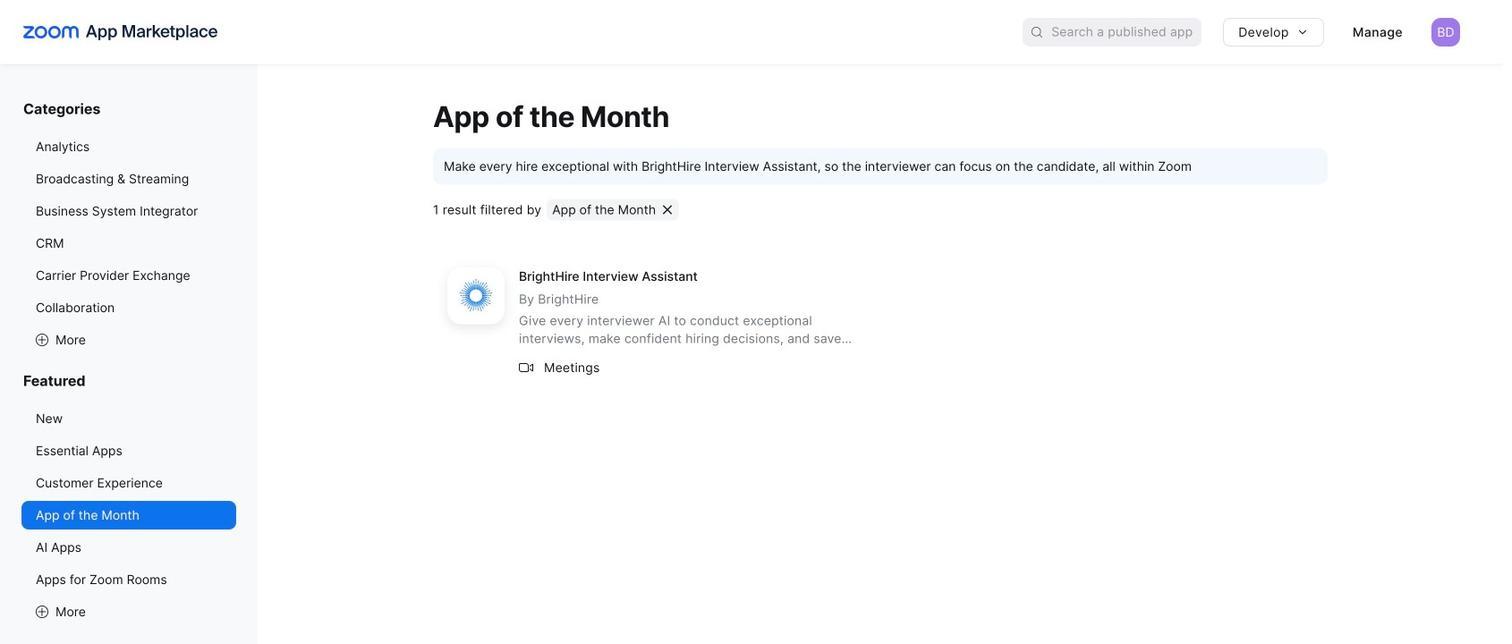 Task type: locate. For each thing, give the bounding box(es) containing it.
search a published app element
[[1023, 18, 1202, 47]]

banner
[[0, 0, 1504, 64]]



Task type: describe. For each thing, give the bounding box(es) containing it.
current user is barb dwyer element
[[1432, 18, 1461, 47]]

Search text field
[[1052, 19, 1202, 45]]



